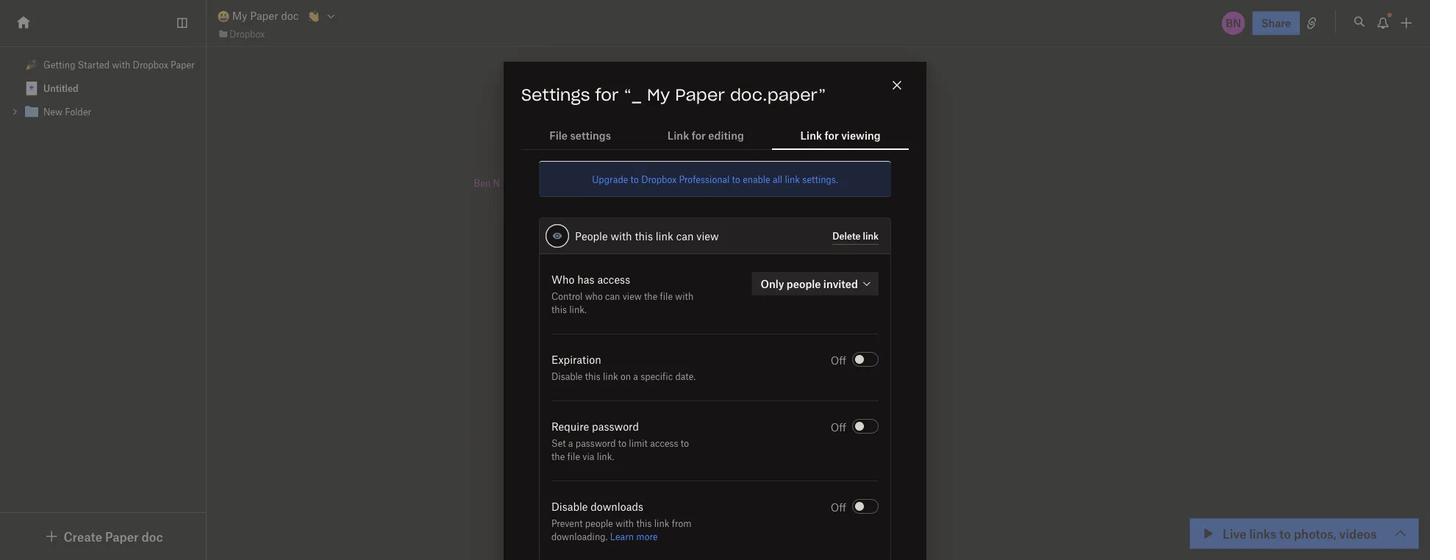 Task type: vqa. For each thing, say whether or not it's contained in the screenshot.
Dropbox icon
no



Task type: locate. For each thing, give the bounding box(es) containing it.
1 horizontal spatial link
[[801, 129, 822, 142]]

expiration
[[552, 354, 601, 366]]

1 vertical spatial link.
[[597, 451, 614, 462]]

file
[[550, 129, 568, 142]]

1 horizontal spatial people
[[787, 277, 821, 290]]

dropbox up untitled link
[[133, 59, 168, 70]]

bn
[[1226, 17, 1242, 29]]

a right set
[[568, 438, 573, 449]]

untitled link
[[0, 76, 206, 100]]

people right only in the right of the page
[[787, 277, 821, 290]]

doc right grinning face with big eyes icon
[[281, 9, 299, 22]]

2 off from the top
[[831, 421, 847, 434]]

share
[[1262, 17, 1292, 29]]

link. down control
[[570, 304, 587, 315]]

link up "more"
[[654, 518, 670, 529]]

with
[[112, 59, 130, 70], [611, 230, 632, 243], [675, 291, 694, 302], [616, 518, 634, 529]]

bn button
[[1221, 10, 1247, 36]]

2 horizontal spatial my
[[647, 88, 670, 104]]

0 horizontal spatial for
[[595, 88, 619, 104]]

link down settings for "_ my paper doc.paper"
[[668, 129, 689, 142]]

require password set a password to limit access to the file via link.
[[552, 421, 689, 462]]

all
[[773, 174, 783, 185]]

heading containing my paper doc
[[481, 113, 1092, 152]]

off
[[831, 354, 847, 367], [831, 421, 847, 434], [831, 501, 847, 514]]

view inside who has access control who can view the file with this link.
[[623, 291, 642, 302]]

doc inside popup button
[[142, 529, 163, 544]]

for for viewing
[[825, 129, 839, 142]]

people inside dropdown button
[[787, 277, 821, 290]]

0 horizontal spatial a
[[568, 438, 573, 449]]

0 vertical spatial my
[[232, 9, 247, 22]]

people
[[787, 277, 821, 290], [585, 518, 613, 529]]

for left viewing
[[825, 129, 839, 142]]

my paper doc
[[229, 9, 299, 22], [536, 113, 738, 150]]

2 vertical spatial dropbox
[[641, 174, 677, 185]]

my right grinning face with big eyes icon
[[232, 9, 247, 22]]

1 vertical spatial dropbox
[[133, 59, 168, 70]]

link
[[668, 129, 689, 142], [801, 129, 822, 142]]

2 vertical spatial my
[[544, 113, 588, 150]]

dropbox down my paper doc 'link'
[[229, 28, 265, 39]]

0 vertical spatial a
[[633, 371, 638, 382]]

link
[[785, 174, 800, 185], [656, 230, 674, 243], [863, 230, 879, 241], [603, 371, 618, 382], [654, 518, 670, 529]]

people inside prevent people with this link from downloading.
[[585, 518, 613, 529]]

1 horizontal spatial doc
[[281, 9, 299, 22]]

my paper doc up dropbox link
[[229, 9, 299, 22]]

delete
[[833, 230, 861, 241]]

people down disable downloads
[[585, 518, 613, 529]]

file
[[660, 291, 673, 302], [567, 451, 580, 462]]

0 vertical spatial disable
[[552, 371, 583, 382]]

heading
[[481, 113, 1092, 152]]

off for disable
[[831, 354, 847, 367]]

password up limit
[[592, 421, 639, 433]]

with right people
[[611, 230, 632, 243]]

for inside 'link for viewing' tab
[[825, 129, 839, 142]]

0 vertical spatial the
[[644, 291, 658, 302]]

started
[[78, 59, 110, 70]]

the
[[644, 291, 658, 302], [552, 451, 565, 462]]

link inside button
[[863, 230, 879, 241]]

my paper doc link
[[218, 7, 299, 24]]

the right who
[[644, 291, 658, 302]]

doc right create
[[142, 529, 163, 544]]

0 vertical spatial doc
[[281, 9, 299, 22]]

prevent people with this link from downloading.
[[552, 518, 692, 543]]

doc.paper"
[[730, 88, 826, 104]]

for
[[595, 88, 619, 104], [692, 129, 706, 142], [825, 129, 839, 142]]

enable
[[743, 174, 771, 185]]

1 off from the top
[[831, 354, 847, 367]]

access right limit
[[650, 438, 679, 449]]

with down people with this link can view
[[675, 291, 694, 302]]

2 vertical spatial doc
[[142, 529, 163, 544]]

to right limit
[[681, 438, 689, 449]]

1 vertical spatial my paper doc
[[536, 113, 738, 150]]

the down set
[[552, 451, 565, 462]]

this down control
[[552, 304, 567, 315]]

1 vertical spatial disable
[[552, 501, 588, 514]]

0 vertical spatial dropbox
[[229, 28, 265, 39]]

doc up upgrade to dropbox professional to enable all link settings.
[[685, 113, 738, 150]]

link inside link for editing tab
[[668, 129, 689, 142]]

2 disable from the top
[[552, 501, 588, 514]]

updated
[[1235, 530, 1277, 543]]

link left the on
[[603, 371, 618, 382]]

password
[[592, 421, 639, 433], [576, 438, 616, 449]]

people for only
[[787, 277, 821, 290]]

1 vertical spatial password
[[576, 438, 616, 449]]

0 vertical spatial off
[[831, 354, 847, 367]]

link. inside require password set a password to limit access to the file via link.
[[597, 451, 614, 462]]

0 horizontal spatial access
[[598, 273, 631, 286]]

0 horizontal spatial people
[[585, 518, 613, 529]]

0 horizontal spatial my paper doc
[[229, 9, 299, 22]]

0 horizontal spatial doc
[[142, 529, 163, 544]]

can inside who has access control who can view the file with this link.
[[605, 291, 620, 302]]

a
[[633, 371, 638, 382], [568, 438, 573, 449]]

untitled
[[43, 83, 79, 94]]

1 horizontal spatial link.
[[597, 451, 614, 462]]

my
[[232, 9, 247, 22], [647, 88, 670, 104], [544, 113, 588, 150]]

only
[[761, 277, 784, 290]]

0 vertical spatial view
[[697, 230, 719, 243]]

paper
[[250, 9, 278, 22], [171, 59, 195, 70], [675, 88, 725, 104], [595, 113, 678, 150], [105, 529, 139, 544]]

live links to photos, videos button
[[1191, 519, 1419, 549]]

link.
[[570, 304, 587, 315], [597, 451, 614, 462]]

dropbox inside getting started with dropbox paper link
[[133, 59, 168, 70]]

0 vertical spatial my paper doc
[[229, 9, 299, 22]]

1 vertical spatial doc
[[685, 113, 738, 150]]

1 vertical spatial a
[[568, 438, 573, 449]]

0 vertical spatial link.
[[570, 304, 587, 315]]

view
[[697, 230, 719, 243], [623, 291, 642, 302]]

1 vertical spatial access
[[650, 438, 679, 449]]

view down started
[[697, 230, 719, 243]]

can right who
[[605, 291, 620, 302]]

0 horizontal spatial dropbox
[[133, 59, 168, 70]]

link. right via
[[597, 451, 614, 462]]

for left "_
[[595, 88, 619, 104]]

0 horizontal spatial can
[[605, 291, 620, 302]]

videos
[[1340, 526, 1377, 541]]

list item
[[0, 100, 206, 124]]

disable up prevent
[[552, 501, 588, 514]]

for for "_
[[595, 88, 619, 104]]

link right delete
[[863, 230, 879, 241]]

"_
[[624, 88, 642, 104]]

link up settings.
[[801, 129, 822, 142]]

link inside prevent people with this link from downloading.
[[654, 518, 670, 529]]

this
[[635, 230, 653, 243], [552, 304, 567, 315], [585, 371, 601, 382], [637, 518, 652, 529]]

my down settings
[[544, 113, 588, 150]]

1 disable from the top
[[552, 371, 583, 382]]

my right "_
[[647, 88, 670, 104]]

1 vertical spatial file
[[567, 451, 580, 462]]

1 horizontal spatial dropbox
[[229, 28, 265, 39]]

doc inside 'link'
[[281, 9, 299, 22]]

create
[[64, 529, 102, 544]]

delete link button
[[833, 227, 879, 245]]

1 horizontal spatial file
[[660, 291, 673, 302]]

this inside prevent people with this link from downloading.
[[637, 518, 652, 529]]

disable down expiration
[[552, 371, 583, 382]]

people for prevent
[[585, 518, 613, 529]]

2 horizontal spatial dropbox
[[641, 174, 677, 185]]

share button
[[1253, 11, 1300, 35]]

2 vertical spatial off
[[831, 501, 847, 514]]

1 vertical spatial the
[[552, 451, 565, 462]]

people
[[575, 230, 608, 243]]

1 horizontal spatial the
[[644, 291, 658, 302]]

specific
[[641, 371, 673, 382]]

1 vertical spatial view
[[623, 291, 642, 302]]

for left editing
[[692, 129, 706, 142]]

to
[[631, 174, 639, 185], [732, 174, 741, 185], [637, 175, 648, 190], [618, 438, 627, 449], [681, 438, 689, 449], [1280, 526, 1292, 541]]

access up who
[[598, 273, 631, 286]]

something
[[574, 175, 633, 190]]

1 horizontal spatial access
[[650, 438, 679, 449]]

0 vertical spatial file
[[660, 291, 673, 302]]

tab list
[[521, 121, 909, 150]]

for inside link for editing tab
[[692, 129, 706, 142]]

file left via
[[567, 451, 580, 462]]

minutes
[[1289, 530, 1329, 543]]

for for editing
[[692, 129, 706, 142]]

with inside prevent people with this link from downloading.
[[616, 518, 634, 529]]

0 vertical spatial access
[[598, 273, 631, 286]]

to left limit
[[618, 438, 627, 449]]

2 link from the left
[[801, 129, 822, 142]]

disable downloads
[[552, 501, 644, 514]]

with right started
[[112, 59, 130, 70]]

0 horizontal spatial link.
[[570, 304, 587, 315]]

to right links
[[1280, 526, 1292, 541]]

password up via
[[576, 438, 616, 449]]

create paper doc
[[64, 529, 163, 544]]

0 horizontal spatial file
[[567, 451, 580, 462]]

1 link from the left
[[668, 129, 689, 142]]

this up "more"
[[637, 518, 652, 529]]

dropbox
[[229, 28, 265, 39], [133, 59, 168, 70], [641, 174, 677, 185]]

1 horizontal spatial a
[[633, 371, 638, 382]]

this down expiration
[[585, 371, 601, 382]]

1 vertical spatial people
[[585, 518, 613, 529]]

via
[[583, 451, 595, 462]]

link for editing
[[668, 129, 744, 142]]

1 vertical spatial off
[[831, 421, 847, 434]]

link inside 'link for viewing' tab
[[801, 129, 822, 142]]

1 horizontal spatial for
[[692, 129, 706, 142]]

started
[[672, 175, 712, 190]]

0 horizontal spatial view
[[623, 291, 642, 302]]

dig image
[[43, 528, 61, 546]]

my paper doc down "_
[[536, 113, 738, 150]]

0 horizontal spatial my
[[232, 9, 247, 22]]

0 vertical spatial people
[[787, 277, 821, 290]]

1 horizontal spatial my
[[544, 113, 588, 150]]

1 horizontal spatial can
[[676, 230, 694, 243]]

view right who
[[623, 291, 642, 302]]

file down people with this link can view
[[660, 291, 673, 302]]

party popper image
[[26, 59, 38, 71]]

upgrade to dropbox professional to enable all link settings.
[[592, 174, 838, 185]]

access inside who has access control who can view the file with this link.
[[598, 273, 631, 286]]

with up 'learn'
[[616, 518, 634, 529]]

dropbox inside dropbox link
[[229, 28, 265, 39]]

set
[[552, 438, 566, 449]]

can down started
[[676, 230, 694, 243]]

get
[[651, 175, 669, 190]]

doc
[[281, 9, 299, 22], [685, 113, 738, 150], [142, 529, 163, 544]]

more
[[637, 532, 658, 543]]

0 horizontal spatial link
[[668, 129, 689, 142]]

people with this link can view
[[575, 230, 719, 243]]

a right the on
[[633, 371, 638, 382]]

dropbox left professional
[[641, 174, 677, 185]]

1 vertical spatial can
[[605, 291, 620, 302]]

2 horizontal spatial for
[[825, 129, 839, 142]]

0 vertical spatial can
[[676, 230, 694, 243]]

1 horizontal spatial view
[[697, 230, 719, 243]]

0 horizontal spatial the
[[552, 451, 565, 462]]



Task type: describe. For each thing, give the bounding box(es) containing it.
learn more link
[[610, 532, 658, 543]]

3
[[1280, 530, 1287, 543]]

settings
[[570, 129, 611, 142]]

access inside require password set a password to limit access to the file via link.
[[650, 438, 679, 449]]

upgrade to dropbox professional to enable all link settings. link
[[592, 174, 838, 185]]

link for editing tab
[[639, 121, 772, 149]]

from
[[672, 518, 692, 529]]

type something to get started
[[544, 175, 712, 190]]

the inside require password set a password to limit access to the file via link.
[[552, 451, 565, 462]]

getting started with dropbox paper
[[43, 59, 195, 70]]

to right the upgrade
[[631, 174, 639, 185]]

1 horizontal spatial my paper doc
[[536, 113, 738, 150]]

link right all
[[785, 174, 800, 185]]

a inside require password set a password to limit access to the file via link.
[[568, 438, 573, 449]]

user-uploaded image: giphy.gif image
[[726, 200, 910, 423]]

ago
[[1332, 530, 1350, 543]]

delete link
[[833, 230, 879, 241]]

date.
[[676, 371, 696, 382]]

this right people
[[635, 230, 653, 243]]

learn
[[610, 532, 634, 543]]

expiration disable this link on a specific date.
[[552, 354, 696, 382]]

with inside who has access control who can view the file with this link.
[[675, 291, 694, 302]]

editing
[[709, 129, 744, 142]]

file inside who has access control who can view the file with this link.
[[660, 291, 673, 302]]

who
[[552, 273, 575, 286]]

link inside expiration disable this link on a specific date.
[[603, 371, 618, 382]]

link for viewing
[[801, 129, 881, 142]]

paper inside / contents list
[[171, 59, 195, 70]]

file inside require password set a password to limit access to the file via link.
[[567, 451, 580, 462]]

who
[[585, 291, 603, 302]]

professional
[[679, 174, 730, 185]]

to left the enable
[[732, 174, 741, 185]]

/ contents list
[[0, 53, 206, 124]]

to left get
[[637, 175, 648, 190]]

link for link for editing
[[668, 129, 689, 142]]

this inside who has access control who can view the file with this link.
[[552, 304, 567, 315]]

link down get
[[656, 230, 674, 243]]

0 vertical spatial password
[[592, 421, 639, 433]]

limit
[[629, 438, 648, 449]]

viewing
[[842, 129, 881, 142]]

link. inside who has access control who can view the file with this link.
[[570, 304, 587, 315]]

live
[[1223, 526, 1247, 541]]

prevent
[[552, 518, 583, 529]]

downloads
[[591, 501, 644, 514]]

my inside my paper doc 'link'
[[232, 9, 247, 22]]

😃
[[481, 115, 510, 152]]

type
[[544, 175, 571, 190]]

settings for "_ my paper doc.paper"
[[521, 88, 826, 104]]

2 horizontal spatial doc
[[685, 113, 738, 150]]

getting
[[43, 59, 75, 70]]

grinning face with big eyes image
[[218, 11, 229, 22]]

getting started with dropbox paper link
[[0, 53, 206, 76]]

link for link for viewing
[[801, 129, 822, 142]]

settings.
[[803, 174, 838, 185]]

require
[[552, 421, 589, 433]]

upgrade
[[592, 174, 628, 185]]

the inside who has access control who can view the file with this link.
[[644, 291, 658, 302]]

dropbox link
[[218, 26, 265, 41]]

tab list containing file settings
[[521, 121, 909, 150]]

this inside expiration disable this link on a specific date.
[[585, 371, 601, 382]]

paper inside 'link'
[[250, 9, 278, 22]]

my inside "heading"
[[544, 113, 588, 150]]

settings
[[521, 88, 590, 104]]

who has access control who can view the file with this link.
[[552, 273, 694, 315]]

file settings
[[550, 129, 611, 142]]

invited
[[824, 277, 858, 290]]

file settings tab
[[521, 121, 639, 149]]

a inside expiration disable this link on a specific date.
[[633, 371, 638, 382]]

updated 3 minutes ago
[[1235, 530, 1350, 543]]

create paper doc button
[[43, 528, 163, 546]]

on
[[621, 371, 631, 382]]

has
[[578, 273, 595, 286]]

only people invited
[[761, 277, 858, 290]]

photos,
[[1294, 526, 1337, 541]]

links
[[1250, 526, 1277, 541]]

downloading.
[[552, 532, 608, 543]]

template content image
[[23, 79, 40, 97]]

3 off from the top
[[831, 501, 847, 514]]

1 vertical spatial my
[[647, 88, 670, 104]]

to inside popup button
[[1280, 526, 1292, 541]]

control
[[552, 291, 583, 302]]

paper inside popup button
[[105, 529, 139, 544]]

learn more
[[610, 532, 658, 543]]

with inside / contents list
[[112, 59, 130, 70]]

link for viewing tab
[[772, 121, 909, 149]]

disable inside expiration disable this link on a specific date.
[[552, 371, 583, 382]]

my paper doc inside 'link'
[[229, 9, 299, 22]]

only people invited button
[[752, 272, 879, 296]]

live links to photos, videos
[[1223, 526, 1377, 541]]

off for password
[[831, 421, 847, 434]]



